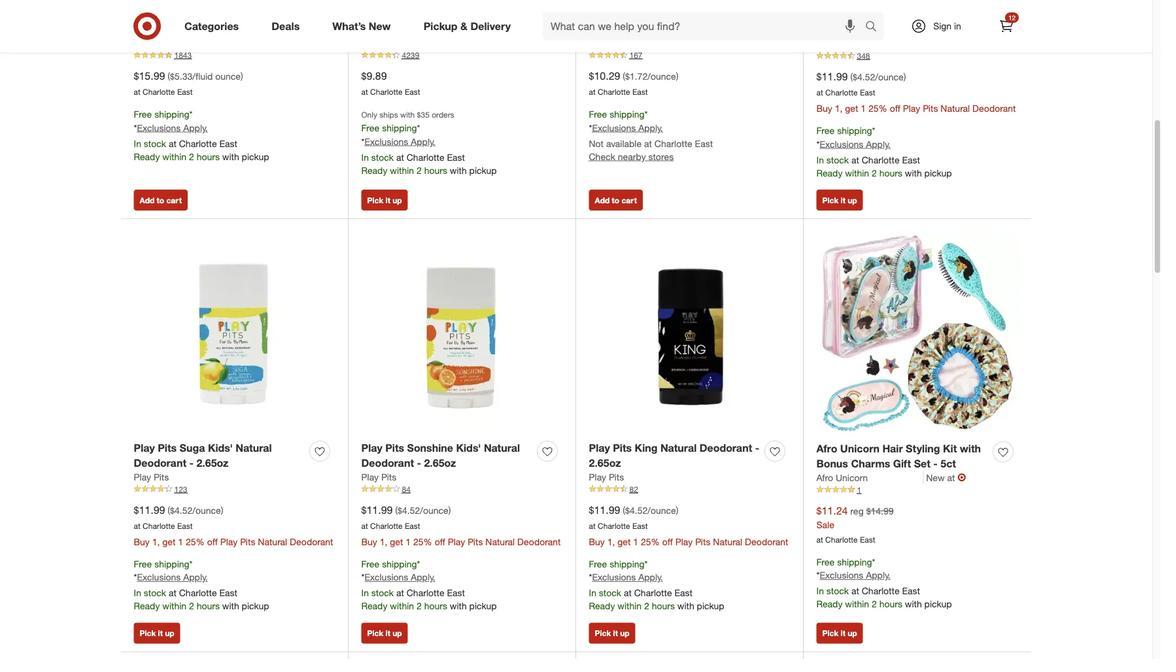 Task type: describe. For each thing, give the bounding box(es) containing it.
shipping for afro unicorn hair styling kit with bonus charms gift set - 5ct
[[838, 556, 873, 568]]

1, for play pits sonshine kids' natural deodorant - 2.65oz
[[380, 536, 388, 548]]

afro unicorn
[[817, 472, 868, 484]]

black girl sunscreen link
[[134, 36, 220, 50]]

play pits link for play pits king natural deodorant - 2.65oz
[[589, 471, 624, 484]]

delivery
[[471, 20, 511, 32]]

1843
[[174, 50, 192, 60]]

) for play pits sonshine kids' natural deodorant - 2.65oz
[[449, 505, 451, 516]]

at inside only ships with $35 orders free shipping * * exclusions apply. in stock at  charlotte east ready within 2 hours with pickup
[[397, 152, 404, 163]]

nearby
[[618, 151, 646, 162]]

pits down the 348 link on the right
[[923, 102, 939, 114]]

natural down 82 link
[[713, 536, 743, 548]]

/ounce for queen
[[876, 71, 904, 83]]

1, for play pits queen natural deodorant - 2.65oz
[[836, 102, 843, 114]]

play pits sonshine kids' natural deodorant - 2.65oz link
[[362, 441, 532, 471]]

play pits for play pits king natural deodorant - 2.65oz
[[589, 472, 624, 483]]

charlotte inside $10.29 ( $1.72 /ounce ) at charlotte east
[[598, 87, 631, 97]]

play pits king natural deodorant - 2.65oz link
[[589, 441, 760, 471]]

stock inside only ships with $35 orders free shipping * * exclusions apply. in stock at  charlotte east ready within 2 hours with pickup
[[372, 152, 394, 163]]

play pits suga kids' natural deodorant - 2.65oz link
[[134, 441, 305, 471]]

hours for black girl sunscreen broad spectrum - spf 30 - 3 fl oz
[[197, 151, 220, 162]]

sign in
[[934, 20, 962, 32]]

bonus
[[817, 458, 849, 470]]

at inside $15.99 ( $5.33 /fluid ounce ) at charlotte east
[[134, 87, 141, 97]]

with for play pits queen natural deodorant - 2.65oz
[[906, 167, 923, 179]]

east inside only ships with $35 orders free shipping * * exclusions apply. in stock at  charlotte east ready within 2 hours with pickup
[[447, 152, 465, 163]]

stock for play pits suga kids' natural deodorant - 2.65oz
[[144, 588, 166, 599]]

buy for play pits sonshine kids' natural deodorant - 2.65oz
[[362, 536, 378, 548]]

pick it up for play pits sonshine kids' natural deodorant - 2.65oz
[[367, 629, 402, 639]]

$11.99 for play pits sonshine kids' natural deodorant - 2.65oz
[[362, 504, 393, 517]]

$4.52 for king
[[626, 505, 648, 516]]

afro unicorn hair styling kit with bonus charms gift set - 5ct
[[817, 443, 982, 470]]

free for play pits king natural deodorant - 2.65oz
[[589, 558, 607, 570]]

add to cart for $10.29
[[595, 195, 637, 205]]

348
[[858, 51, 871, 61]]

apply. inside only ships with $35 orders free shipping * * exclusions apply. in stock at  charlotte east ready within 2 hours with pickup
[[411, 136, 436, 147]]

styling
[[906, 443, 941, 455]]

afro unicorn link
[[817, 472, 924, 485]]

what's
[[333, 20, 366, 32]]

ready for play pits suga kids' natural deodorant - 2.65oz
[[134, 601, 160, 612]]

only ships with $35 orders free shipping * * exclusions apply. in stock at  charlotte east ready within 2 hours with pickup
[[362, 110, 497, 176]]

pickup inside only ships with $35 orders free shipping * * exclusions apply. in stock at  charlotte east ready within 2 hours with pickup
[[470, 165, 497, 176]]

charlotte inside $15.99 ( $5.33 /fluid ounce ) at charlotte east
[[143, 87, 175, 97]]

pits down 82 link
[[696, 536, 711, 548]]

new inside new at ¬
[[927, 472, 945, 484]]

- inside the honey pot sensitive feminine wash - 5.51 fl oz
[[391, 22, 396, 35]]

free for play pits suga kids' natural deodorant - 2.65oz
[[134, 558, 152, 570]]

set
[[915, 458, 931, 470]]

apply. for afro unicorn hair styling kit with bonus charms gift set - 5ct
[[867, 570, 891, 582]]

the
[[362, 8, 380, 20]]

play pits suga kids' natural deodorant - 2.65oz
[[134, 442, 272, 470]]

( for black girl sunscreen broad spectrum - spf 30 - 3 fl oz
[[168, 71, 170, 82]]

pick for play pits king natural deodorant - 2.65oz
[[595, 629, 611, 639]]

$10.29
[[589, 70, 621, 82]]

1 down afro unicorn 'link'
[[858, 485, 862, 495]]

$11.99 ( $4.52 /ounce ) at charlotte east buy 1, get 1 25% off play pits natural deodorant for suga
[[134, 504, 333, 548]]

- inside play pits queen natural deodorant - 2.65oz
[[873, 23, 877, 36]]

deals link
[[261, 12, 316, 41]]

sale
[[817, 519, 835, 531]]

check nearby stores button
[[589, 150, 674, 163]]

play inside play pits queen natural deodorant - 2.65oz
[[817, 8, 838, 21]]

exclusions apply. link for play pits sonshine kids' natural deodorant - 2.65oz
[[365, 572, 436, 584]]

30
[[216, 22, 227, 35]]

free shipping * * exclusions apply. in stock at  charlotte east ready within 2 hours with pickup for king
[[589, 558, 725, 612]]

natural inside play pits king natural deodorant - 2.65oz
[[661, 442, 697, 455]]

pits inside play pits sonshine kids' natural deodorant - 2.65oz
[[386, 442, 405, 455]]

unicorn for afro unicorn
[[836, 472, 868, 484]]

6oz
[[673, 22, 690, 35]]

167
[[630, 50, 643, 60]]

natural inside play pits sonshine kids' natural deodorant - 2.65oz
[[484, 442, 520, 455]]

natural inside play pits suga kids' natural deodorant - 2.65oz
[[236, 442, 272, 455]]

king
[[635, 442, 658, 455]]

hair
[[883, 443, 903, 455]]

pickup for afro unicorn hair styling kit with bonus charms gift set - 5ct
[[925, 599, 953, 610]]

with for play pits suga kids' natural deodorant - 2.65oz
[[222, 601, 239, 612]]

12 link
[[993, 12, 1022, 41]]

$35
[[417, 110, 430, 119]]

1 for play pits sonshine kids' natural deodorant - 2.65oz
[[406, 536, 411, 548]]

) for play pits king natural deodorant - 2.65oz
[[676, 505, 679, 516]]

pick it up button for play pits suga kids' natural deodorant - 2.65oz
[[134, 623, 180, 644]]

in for black girl sunscreen broad spectrum - spf 30 - 3 fl oz
[[134, 138, 141, 149]]

off for king
[[663, 536, 673, 548]]

hours for play pits queen natural deodorant - 2.65oz
[[880, 167, 903, 179]]

free shipping * * exclusions apply. in stock at  charlotte east ready within 2 hours with pickup for queen
[[817, 125, 953, 179]]

sign in link
[[900, 12, 982, 41]]

reg
[[851, 506, 864, 517]]

$14.99
[[867, 506, 894, 517]]

- inside play pits sonshine kids' natural deodorant - 2.65oz
[[417, 457, 421, 470]]

What can we help you find? suggestions appear below search field
[[543, 12, 869, 41]]

feminine
[[485, 8, 530, 20]]

categories link
[[173, 12, 255, 41]]

2.65oz inside play pits king natural deodorant - 2.65oz
[[589, 457, 621, 470]]

to for $15.99
[[157, 195, 164, 205]]

within inside only ships with $35 orders free shipping * * exclusions apply. in stock at  charlotte east ready within 2 hours with pickup
[[390, 165, 414, 176]]

$1.72
[[626, 71, 648, 82]]

free shipping * * exclusions apply. in stock at  charlotte east ready within 2 hours with pickup for sonshine
[[362, 558, 497, 612]]

/ounce for suga
[[193, 505, 221, 516]]

east inside $10.29 ( $1.72 /ounce ) at charlotte east
[[633, 87, 648, 97]]

pick for play pits sonshine kids' natural deodorant - 2.65oz
[[367, 629, 384, 639]]

exclusions for play pits queen natural deodorant - 2.65oz
[[820, 138, 864, 150]]

exclusions apply. link for play pits suga kids' natural deodorant - 2.65oz
[[137, 572, 208, 584]]

get for play pits queen natural deodorant - 2.65oz
[[846, 102, 859, 114]]

hours for play pits sonshine kids' natural deodorant - 2.65oz
[[424, 601, 448, 612]]

mother's shea link
[[589, 36, 648, 50]]

in for play pits suga kids' natural deodorant - 2.65oz
[[134, 588, 141, 599]]

apply. for play pits queen natural deodorant - 2.65oz
[[867, 138, 891, 150]]

exclusions for play pits sonshine kids' natural deodorant - 2.65oz
[[365, 572, 409, 584]]

add for $10.29
[[595, 195, 610, 205]]

orders
[[432, 110, 455, 119]]

5ct
[[941, 458, 957, 470]]

girl for black girl sunscreen
[[159, 37, 173, 49]]

in for play pits queen natural deodorant - 2.65oz
[[817, 154, 824, 165]]

the honey pot sensitive feminine wash - 5.51 fl oz
[[362, 8, 530, 35]]

82 link
[[589, 484, 791, 495]]

4239
[[402, 50, 420, 60]]

whipped
[[663, 8, 707, 20]]

deodorant inside play pits queen natural deodorant - 2.65oz
[[817, 23, 870, 36]]

84
[[402, 485, 411, 494]]

apply. for play pits suga kids' natural deodorant - 2.65oz
[[183, 572, 208, 584]]

play pits sonshine kids' natural deodorant - 2.65oz
[[362, 442, 520, 470]]

ships
[[380, 110, 398, 119]]

82
[[630, 485, 639, 494]]

( for play pits sonshine kids' natural deodorant - 2.65oz
[[395, 505, 398, 516]]

get for play pits suga kids' natural deodorant - 2.65oz
[[163, 536, 176, 548]]

butter
[[589, 22, 621, 35]]

what's new link
[[321, 12, 407, 41]]

add to cart button for $10.29
[[589, 190, 643, 211]]

$11.99 for play pits queen natural deodorant - 2.65oz
[[817, 70, 848, 83]]

167 link
[[589, 50, 791, 61]]

available
[[607, 138, 642, 149]]

exclusions inside only ships with $35 orders free shipping * * exclusions apply. in stock at  charlotte east ready within 2 hours with pickup
[[365, 136, 409, 147]]

pickup & delivery link
[[413, 12, 527, 41]]

exclusions for mother's shea whipped body butter - vanilla - 6oz
[[593, 122, 636, 133]]

pot
[[418, 8, 434, 20]]

free for play pits queen natural deodorant - 2.65oz
[[817, 125, 835, 136]]

$5.33
[[170, 71, 193, 82]]

at inside new at ¬
[[948, 472, 956, 484]]

in
[[955, 20, 962, 32]]

pickup for play pits king natural deodorant - 2.65oz
[[697, 601, 725, 612]]

up for afro unicorn hair styling kit with bonus charms gift set - 5ct
[[848, 629, 858, 639]]

charlotte inside $11.24 reg $14.99 sale at charlotte east
[[826, 535, 858, 545]]

exclusions apply. link for play pits queen natural deodorant - 2.65oz
[[820, 138, 891, 150]]

348 link
[[817, 50, 1019, 62]]

¬
[[958, 472, 967, 484]]

free shipping * * exclusions apply. not available at charlotte east check nearby stores
[[589, 108, 713, 162]]

free for afro unicorn hair styling kit with bonus charms gift set - 5ct
[[817, 556, 835, 568]]

exclusions apply. link for play pits king natural deodorant - 2.65oz
[[593, 572, 663, 584]]

exclusions for play pits suga kids' natural deodorant - 2.65oz
[[137, 572, 181, 584]]

categories
[[185, 20, 239, 32]]

at inside $10.29 ( $1.72 /ounce ) at charlotte east
[[589, 87, 596, 97]]

sign
[[934, 20, 952, 32]]

deodorant inside play pits sonshine kids' natural deodorant - 2.65oz
[[362, 457, 414, 470]]

2 inside only ships with $35 orders free shipping * * exclusions apply. in stock at  charlotte east ready within 2 hours with pickup
[[417, 165, 422, 176]]

it for play pits suga kids' natural deodorant - 2.65oz
[[158, 629, 163, 639]]

pickup for play pits queen natural deodorant - 2.65oz
[[925, 167, 953, 179]]

check
[[589, 151, 616, 162]]

play pits link for play pits queen natural deodorant - 2.65oz
[[817, 37, 852, 50]]

) for mother's shea whipped body butter - vanilla - 6oz
[[676, 71, 679, 82]]

natural down the 123 link
[[258, 536, 287, 548]]

black girl sunscreen
[[134, 37, 220, 49]]

2 for play pits king natural deodorant - 2.65oz
[[645, 601, 650, 612]]

suga
[[180, 442, 205, 455]]

sonshine
[[407, 442, 453, 455]]

it for afro unicorn hair styling kit with bonus charms gift set - 5ct
[[841, 629, 846, 639]]

1 link
[[817, 485, 1019, 496]]

off for sonshine
[[435, 536, 446, 548]]

ounce
[[215, 71, 241, 82]]

play inside play pits suga kids' natural deodorant - 2.65oz
[[134, 442, 155, 455]]

- inside afro unicorn hair styling kit with bonus charms gift set - 5ct
[[934, 458, 938, 470]]

afro unicorn hair styling kit with bonus charms gift set - 5ct link
[[817, 442, 988, 472]]

$9.89 at charlotte east
[[362, 70, 420, 97]]

oz inside black girl sunscreen broad spectrum - spf 30 - 3 fl oz
[[255, 22, 267, 35]]

$15.99 ( $5.33 /fluid ounce ) at charlotte east
[[134, 70, 243, 97]]

free inside only ships with $35 orders free shipping * * exclusions apply. in stock at  charlotte east ready within 2 hours with pickup
[[362, 122, 380, 134]]

stock for play pits sonshine kids' natural deodorant - 2.65oz
[[372, 588, 394, 599]]

honey
[[383, 8, 415, 20]]

stock for play pits queen natural deodorant - 2.65oz
[[827, 154, 849, 165]]

play pits for play pits suga kids' natural deodorant - 2.65oz
[[134, 472, 169, 483]]

buy for play pits suga kids' natural deodorant - 2.65oz
[[134, 536, 150, 548]]

wash
[[362, 22, 389, 35]]

2.65oz inside play pits sonshine kids' natural deodorant - 2.65oz
[[424, 457, 456, 470]]

new at ¬
[[927, 472, 967, 484]]

deals
[[272, 20, 300, 32]]

body
[[710, 8, 736, 20]]

search button
[[860, 12, 891, 43]]

pickup
[[424, 20, 458, 32]]

exclusions for play pits king natural deodorant - 2.65oz
[[593, 572, 636, 584]]

pits down play pits suga kids' natural deodorant - 2.65oz
[[154, 472, 169, 483]]

pits inside play pits suga kids' natural deodorant - 2.65oz
[[158, 442, 177, 455]]

shipping for mother's shea whipped body butter - vanilla - 6oz
[[610, 108, 645, 120]]

charlotte inside only ships with $35 orders free shipping * * exclusions apply. in stock at  charlotte east ready within 2 hours with pickup
[[407, 152, 445, 163]]



Task type: locate. For each thing, give the bounding box(es) containing it.
pick it up for play pits king natural deodorant - 2.65oz
[[595, 629, 630, 639]]

unicorn inside 'link'
[[836, 472, 868, 484]]

( for play pits suga kids' natural deodorant - 2.65oz
[[168, 505, 170, 516]]

kids' right suga
[[208, 442, 233, 455]]

search
[[860, 21, 891, 34]]

sunscreen down spf
[[176, 37, 220, 49]]

in for play pits king natural deodorant - 2.65oz
[[589, 588, 597, 599]]

sunscreen up spf
[[185, 8, 238, 20]]

0 vertical spatial afro
[[817, 443, 838, 455]]

0 vertical spatial shea
[[636, 8, 660, 20]]

free
[[134, 108, 152, 120], [589, 108, 607, 120], [362, 122, 380, 134], [817, 125, 835, 136], [817, 556, 835, 568], [134, 558, 152, 570], [362, 558, 380, 570], [589, 558, 607, 570]]

1 horizontal spatial new
[[927, 472, 945, 484]]

ready for play pits king natural deodorant - 2.65oz
[[589, 601, 615, 612]]

at inside free shipping * * exclusions apply. not available at charlotte east check nearby stores
[[645, 138, 652, 149]]

oz inside the honey pot sensitive feminine wash - 5.51 fl oz
[[431, 22, 443, 35]]

unicorn inside afro unicorn hair styling kit with bonus charms gift set - 5ct
[[841, 443, 880, 455]]

mother's shea whipped body butter - vanilla - 6oz link
[[589, 7, 760, 36]]

free shipping * * exclusions apply. in stock at  charlotte east ready within 2 hours with pickup for hair
[[817, 556, 953, 610]]

get down 82
[[618, 536, 631, 548]]

$4.52 for queen
[[853, 71, 876, 83]]

pits inside play pits queen natural deodorant - 2.65oz
[[841, 8, 860, 21]]

1 for play pits king natural deodorant - 2.65oz
[[634, 536, 639, 548]]

buy
[[817, 102, 833, 114], [134, 536, 150, 548], [362, 536, 378, 548], [589, 536, 605, 548]]

off down the 348 link on the right
[[890, 102, 901, 114]]

play pits
[[817, 38, 852, 49], [134, 472, 169, 483], [362, 472, 397, 483], [589, 472, 624, 483]]

) down the 123 link
[[221, 505, 223, 516]]

free for mother's shea whipped body butter - vanilla - 6oz
[[589, 108, 607, 120]]

at inside $11.24 reg $14.99 sale at charlotte east
[[817, 535, 824, 545]]

0 horizontal spatial to
[[157, 195, 164, 205]]

2 fl from the left
[[422, 22, 428, 35]]

2
[[189, 151, 194, 162], [417, 165, 422, 176], [872, 167, 877, 179], [872, 599, 877, 610], [189, 601, 194, 612], [417, 601, 422, 612], [645, 601, 650, 612]]

afro for afro unicorn
[[817, 472, 834, 484]]

natural inside play pits queen natural deodorant - 2.65oz
[[898, 8, 935, 21]]

pits left suga
[[158, 442, 177, 455]]

with for afro unicorn hair styling kit with bonus charms gift set - 5ct
[[906, 599, 923, 610]]

black down spectrum
[[134, 37, 157, 49]]

new
[[369, 20, 391, 32], [927, 472, 945, 484]]

25% down 348
[[869, 102, 888, 114]]

1, for play pits king natural deodorant - 2.65oz
[[608, 536, 615, 548]]

/ounce inside $10.29 ( $1.72 /ounce ) at charlotte east
[[648, 71, 676, 82]]

kids' inside play pits sonshine kids' natural deodorant - 2.65oz
[[456, 442, 481, 455]]

pits inside play pits king natural deodorant - 2.65oz
[[613, 442, 632, 455]]

with inside afro unicorn hair styling kit with bonus charms gift set - 5ct
[[961, 443, 982, 455]]

black up spectrum
[[134, 8, 162, 20]]

girl for black girl sunscreen broad spectrum - spf 30 - 3 fl oz
[[165, 8, 182, 20]]

play pits queen natural deodorant - 2.65oz
[[817, 8, 935, 36]]

2 for play pits suga kids' natural deodorant - 2.65oz
[[189, 601, 194, 612]]

1 vertical spatial unicorn
[[836, 472, 868, 484]]

shea
[[636, 8, 660, 20], [628, 37, 648, 49]]

kids' inside play pits suga kids' natural deodorant - 2.65oz
[[208, 442, 233, 455]]

kids' for sonshine
[[456, 442, 481, 455]]

unicorn for afro unicorn hair styling kit with bonus charms gift set - 5ct
[[841, 443, 880, 455]]

get down 348
[[846, 102, 859, 114]]

cart
[[167, 195, 182, 205], [622, 195, 637, 205]]

in
[[134, 138, 141, 149], [362, 152, 369, 163], [817, 154, 824, 165], [817, 586, 824, 597], [134, 588, 141, 599], [362, 588, 369, 599], [589, 588, 597, 599]]

get down "123"
[[163, 536, 176, 548]]

1, for play pits suga kids' natural deodorant - 2.65oz
[[152, 536, 160, 548]]

1 down "123"
[[178, 536, 183, 548]]

0 vertical spatial unicorn
[[841, 443, 880, 455]]

within for play pits suga kids' natural deodorant - 2.65oz
[[162, 601, 187, 612]]

apply. inside free shipping * * exclusions apply. not available at charlotte east check nearby stores
[[639, 122, 663, 133]]

/ounce down 84 link
[[420, 505, 449, 516]]

exclusions apply. link for black girl sunscreen broad spectrum - spf 30 - 3 fl oz
[[137, 122, 208, 133]]

play pits for play pits sonshine kids' natural deodorant - 2.65oz
[[362, 472, 397, 483]]

25% down 82 link
[[641, 536, 660, 548]]

east inside free shipping * * exclusions apply. not available at charlotte east check nearby stores
[[695, 138, 713, 149]]

)
[[241, 71, 243, 82], [676, 71, 679, 82], [904, 71, 907, 83], [221, 505, 223, 516], [449, 505, 451, 516], [676, 505, 679, 516]]

it for play pits king natural deodorant - 2.65oz
[[614, 629, 618, 639]]

0 horizontal spatial add to cart button
[[134, 190, 188, 211]]

east
[[177, 87, 193, 97], [405, 87, 420, 97], [633, 87, 648, 97], [861, 87, 876, 97], [220, 138, 238, 149], [695, 138, 713, 149], [447, 152, 465, 163], [903, 154, 921, 165], [177, 521, 193, 531], [405, 521, 420, 531], [633, 521, 648, 531], [861, 535, 876, 545], [903, 586, 921, 597], [220, 588, 238, 599], [447, 588, 465, 599], [675, 588, 693, 599]]

pits down 84 link
[[468, 536, 483, 548]]

12
[[1009, 13, 1016, 22]]

black girl sunscreen broad spectrum - spf 30 - 3 fl oz link
[[134, 7, 305, 36]]

natural up 84 link
[[484, 442, 520, 455]]

black inside black girl sunscreen broad spectrum - spf 30 - 3 fl oz
[[134, 8, 162, 20]]

unicorn down charms
[[836, 472, 868, 484]]

1 cart from the left
[[167, 195, 182, 205]]

shea up 167
[[628, 37, 648, 49]]

apply. for play pits sonshine kids' natural deodorant - 2.65oz
[[411, 572, 436, 584]]

shipping for play pits suga kids' natural deodorant - 2.65oz
[[155, 558, 189, 570]]

/ounce for king
[[648, 505, 676, 516]]

what's new
[[333, 20, 391, 32]]

123 link
[[134, 484, 335, 495]]

0 horizontal spatial cart
[[167, 195, 182, 205]]

/ounce down 167 link
[[648, 71, 676, 82]]

1 horizontal spatial to
[[612, 195, 620, 205]]

fl
[[246, 22, 252, 35], [422, 22, 428, 35]]

oz down broad
[[255, 22, 267, 35]]

natural down 84 link
[[486, 536, 515, 548]]

pick it up button for afro unicorn hair styling kit with bonus charms gift set - 5ct
[[817, 623, 864, 644]]

2 kids' from the left
[[456, 442, 481, 455]]

1 oz from the left
[[255, 22, 267, 35]]

123
[[174, 485, 187, 494]]

pickup
[[242, 151, 269, 162], [470, 165, 497, 176], [925, 167, 953, 179], [925, 599, 953, 610], [242, 601, 269, 612], [470, 601, 497, 612], [697, 601, 725, 612]]

natural right king
[[661, 442, 697, 455]]

up
[[393, 195, 402, 205], [848, 195, 858, 205], [165, 629, 175, 639], [393, 629, 402, 639], [621, 629, 630, 639], [848, 629, 858, 639]]

1,
[[836, 102, 843, 114], [152, 536, 160, 548], [380, 536, 388, 548], [608, 536, 615, 548]]

25% down "123"
[[186, 536, 205, 548]]

2.65oz
[[880, 23, 912, 36], [197, 457, 229, 470], [424, 457, 456, 470], [589, 457, 621, 470]]

0 horizontal spatial add to cart
[[140, 195, 182, 205]]

within for play pits queen natural deodorant - 2.65oz
[[846, 167, 870, 179]]

east inside $11.24 reg $14.99 sale at charlotte east
[[861, 535, 876, 545]]

within for play pits king natural deodorant - 2.65oz
[[618, 601, 642, 612]]

fl down the pot
[[422, 22, 428, 35]]

sunscreen inside black girl sunscreen broad spectrum - spf 30 - 3 fl oz
[[185, 8, 238, 20]]

mother's shea
[[589, 37, 648, 49]]

pits down the 123 link
[[240, 536, 255, 548]]

the honey pot sensitive feminine wash - 5.51 fl oz link
[[362, 7, 532, 36]]

2 oz from the left
[[431, 22, 443, 35]]

0 horizontal spatial oz
[[255, 22, 267, 35]]

natural up the 123 link
[[236, 442, 272, 455]]

play pits king natural deodorant - 2.65oz image
[[589, 232, 791, 433], [589, 232, 791, 433]]

$9.89
[[362, 70, 387, 82]]

afro unicorn hair styling kit with bonus charms gift set - 5ct image
[[817, 232, 1019, 434], [817, 232, 1019, 434]]

get for play pits sonshine kids' natural deodorant - 2.65oz
[[390, 536, 403, 548]]

2 black from the top
[[134, 37, 157, 49]]

charms
[[852, 458, 891, 470]]

get
[[846, 102, 859, 114], [163, 536, 176, 548], [390, 536, 403, 548], [618, 536, 631, 548]]

$11.99 ( $4.52 /ounce ) at charlotte east buy 1, get 1 25% off play pits natural deodorant down 82 link
[[589, 504, 789, 548]]

pits down play pits sonshine kids' natural deodorant - 2.65oz
[[381, 472, 397, 483]]

black for black girl sunscreen broad spectrum - spf 30 - 3 fl oz
[[134, 8, 162, 20]]

/fluid
[[193, 71, 213, 82]]

25% for king
[[641, 536, 660, 548]]

1 fl from the left
[[246, 22, 252, 35]]

with
[[401, 110, 415, 119], [222, 151, 239, 162], [450, 165, 467, 176], [906, 167, 923, 179], [961, 443, 982, 455], [906, 599, 923, 610], [222, 601, 239, 612], [450, 601, 467, 612], [678, 601, 695, 612]]

pick it up for play pits suga kids' natural deodorant - 2.65oz
[[140, 629, 175, 639]]

unicorn up charms
[[841, 443, 880, 455]]

0 vertical spatial sunscreen
[[185, 8, 238, 20]]

at inside $9.89 at charlotte east
[[362, 87, 368, 97]]

afro up "bonus"
[[817, 443, 838, 455]]

) inside $10.29 ( $1.72 /ounce ) at charlotte east
[[676, 71, 679, 82]]

shipping inside only ships with $35 orders free shipping * * exclusions apply. in stock at  charlotte east ready within 2 hours with pickup
[[382, 122, 417, 134]]

vanilla
[[631, 22, 663, 35]]

1 horizontal spatial add to cart button
[[589, 190, 643, 211]]

$15.99
[[134, 70, 165, 82]]

2 for afro unicorn hair styling kit with bonus charms gift set - 5ct
[[872, 599, 877, 610]]

apply. for black girl sunscreen broad spectrum - spf 30 - 3 fl oz
[[183, 122, 208, 133]]

$11.99 ( $4.52 /ounce ) at charlotte east buy 1, get 1 25% off play pits natural deodorant down 84 link
[[362, 504, 561, 548]]

) down the 348 link on the right
[[904, 71, 907, 83]]

deodorant inside play pits king natural deodorant - 2.65oz
[[700, 442, 753, 455]]

hours for play pits suga kids' natural deodorant - 2.65oz
[[197, 601, 220, 612]]

exclusions
[[137, 122, 181, 133], [593, 122, 636, 133], [365, 136, 409, 147], [820, 138, 864, 150], [820, 570, 864, 582], [137, 572, 181, 584], [365, 572, 409, 584], [593, 572, 636, 584]]

kit
[[944, 443, 958, 455]]

$4.52 down "123"
[[170, 505, 193, 516]]

exclusions apply. link for afro unicorn hair styling kit with bonus charms gift set - 5ct
[[820, 570, 891, 582]]

$4.52 down 348
[[853, 71, 876, 83]]

25% for suga
[[186, 536, 205, 548]]

add
[[140, 195, 155, 205], [595, 195, 610, 205]]

to for $10.29
[[612, 195, 620, 205]]

/ounce down the 348 link on the right
[[876, 71, 904, 83]]

1 vertical spatial black
[[134, 37, 157, 49]]

- inside play pits suga kids' natural deodorant - 2.65oz
[[189, 457, 194, 470]]

black girl sunscreen broad spectrum - spf 30 - 3 fl oz
[[134, 8, 271, 35]]

$11.99 ( $4.52 /ounce ) at charlotte east buy 1, get 1 25% off play pits natural deodorant for sonshine
[[362, 504, 561, 548]]

in for play pits sonshine kids' natural deodorant - 2.65oz
[[362, 588, 369, 599]]

/ounce down 82 link
[[648, 505, 676, 516]]

1 vertical spatial new
[[927, 472, 945, 484]]

1 down 82
[[634, 536, 639, 548]]

) for play pits suga kids' natural deodorant - 2.65oz
[[221, 505, 223, 516]]

4239 link
[[362, 50, 563, 61]]

hours for play pits king natural deodorant - 2.65oz
[[652, 601, 675, 612]]

pick it up
[[367, 195, 402, 205], [823, 195, 858, 205], [140, 629, 175, 639], [367, 629, 402, 639], [595, 629, 630, 639], [823, 629, 858, 639]]

east inside $15.99 ( $5.33 /fluid ounce ) at charlotte east
[[177, 87, 193, 97]]

$11.24 reg $14.99 sale at charlotte east
[[817, 505, 894, 545]]

mother's for mother's shea
[[589, 37, 625, 49]]

play inside play pits king natural deodorant - 2.65oz
[[589, 442, 610, 455]]

charlotte inside free shipping * * exclusions apply. not available at charlotte east check nearby stores
[[655, 138, 693, 149]]

1 vertical spatial mother's
[[589, 37, 625, 49]]

) down 167 link
[[676, 71, 679, 82]]

natural down the 348 link on the right
[[941, 102, 971, 114]]

off down 82 link
[[663, 536, 673, 548]]

$11.99 ( $4.52 /ounce ) at charlotte east buy 1, get 1 25% off play pits natural deodorant for queen
[[817, 70, 1017, 114]]

at
[[134, 87, 141, 97], [362, 87, 368, 97], [589, 87, 596, 97], [817, 87, 824, 97], [169, 138, 177, 149], [645, 138, 652, 149], [397, 152, 404, 163], [852, 154, 860, 165], [948, 472, 956, 484], [134, 521, 141, 531], [362, 521, 368, 531], [589, 521, 596, 531], [817, 535, 824, 545], [852, 586, 860, 597], [169, 588, 177, 599], [397, 588, 404, 599], [624, 588, 632, 599]]

1 add from the left
[[140, 195, 155, 205]]

0 vertical spatial new
[[369, 20, 391, 32]]

free shipping * * exclusions apply. in stock at  charlotte east ready within 2 hours with pickup for sunscreen
[[134, 108, 269, 162]]

1 add to cart button from the left
[[134, 190, 188, 211]]

) inside $15.99 ( $5.33 /fluid ounce ) at charlotte east
[[241, 71, 243, 82]]

exclusions apply. link for mother's shea whipped body butter - vanilla - 6oz
[[593, 122, 663, 133]]

charlotte
[[143, 87, 175, 97], [370, 87, 403, 97], [598, 87, 631, 97], [826, 87, 858, 97], [179, 138, 217, 149], [655, 138, 693, 149], [407, 152, 445, 163], [862, 154, 900, 165], [143, 521, 175, 531], [370, 521, 403, 531], [598, 521, 631, 531], [826, 535, 858, 545], [862, 586, 900, 597], [179, 588, 217, 599], [407, 588, 445, 599], [635, 588, 672, 599]]

1 vertical spatial shea
[[628, 37, 648, 49]]

mother's down butter
[[589, 37, 625, 49]]

/ounce
[[648, 71, 676, 82], [876, 71, 904, 83], [193, 505, 221, 516], [420, 505, 449, 516], [648, 505, 676, 516]]

pickup for black girl sunscreen broad spectrum - spf 30 - 3 fl oz
[[242, 151, 269, 162]]

shea inside mother's shea whipped body butter - vanilla - 6oz
[[636, 8, 660, 20]]

east inside $9.89 at charlotte east
[[405, 87, 420, 97]]

2 mother's from the top
[[589, 37, 625, 49]]

1 black from the top
[[134, 8, 162, 20]]

free for play pits sonshine kids' natural deodorant - 2.65oz
[[362, 558, 380, 570]]

/ounce down the 123 link
[[193, 505, 221, 516]]

2 add to cart from the left
[[595, 195, 637, 205]]

exclusions inside free shipping * * exclusions apply. not available at charlotte east check nearby stores
[[593, 122, 636, 133]]

1 horizontal spatial cart
[[622, 195, 637, 205]]

&
[[461, 20, 468, 32]]

stock for play pits king natural deodorant - 2.65oz
[[599, 588, 622, 599]]

to
[[157, 195, 164, 205], [612, 195, 620, 205]]

pits left the sonshine
[[386, 442, 405, 455]]

0 vertical spatial girl
[[165, 8, 182, 20]]

free inside free shipping * * exclusions apply. not available at charlotte east check nearby stores
[[589, 108, 607, 120]]

hours inside only ships with $35 orders free shipping * * exclusions apply. in stock at  charlotte east ready within 2 hours with pickup
[[424, 165, 448, 176]]

girl inside black girl sunscreen broad spectrum - spf 30 - 3 fl oz
[[165, 8, 182, 20]]

shea up vanilla
[[636, 8, 660, 20]]

off for suga
[[207, 536, 218, 548]]

oz down the pot
[[431, 22, 443, 35]]

2 cart from the left
[[622, 195, 637, 205]]

up for play pits king natural deodorant - 2.65oz
[[621, 629, 630, 639]]

ready inside only ships with $35 orders free shipping * * exclusions apply. in stock at  charlotte east ready within 2 hours with pickup
[[362, 165, 388, 176]]

in inside only ships with $35 orders free shipping * * exclusions apply. in stock at  charlotte east ready within 2 hours with pickup
[[362, 152, 369, 163]]

( inside $10.29 ( $1.72 /ounce ) at charlotte east
[[623, 71, 626, 82]]

2 add to cart button from the left
[[589, 190, 643, 211]]

pick for play pits suga kids' natural deodorant - 2.65oz
[[140, 629, 156, 639]]

1 horizontal spatial kids'
[[456, 442, 481, 455]]

girl up spectrum
[[165, 8, 182, 20]]

1 down 348
[[861, 102, 867, 114]]

25% down 84 link
[[414, 536, 432, 548]]

fl inside the honey pot sensitive feminine wash - 5.51 fl oz
[[422, 22, 428, 35]]

) down 1843 link
[[241, 71, 243, 82]]

shipping for play pits sonshine kids' natural deodorant - 2.65oz
[[382, 558, 417, 570]]

girl
[[165, 8, 182, 20], [159, 37, 173, 49]]

1 afro from the top
[[817, 443, 838, 455]]

25% for queen
[[869, 102, 888, 114]]

/ounce for whipped
[[648, 71, 676, 82]]

play
[[817, 8, 838, 21], [817, 38, 834, 49], [904, 102, 921, 114], [134, 442, 155, 455], [362, 442, 383, 455], [589, 442, 610, 455], [134, 472, 151, 483], [362, 472, 379, 483], [589, 472, 607, 483], [220, 536, 238, 548], [448, 536, 465, 548], [676, 536, 693, 548]]

stores
[[649, 151, 674, 162]]

1 horizontal spatial oz
[[431, 22, 443, 35]]

pick it up for afro unicorn hair styling kit with bonus charms gift set - 5ct
[[823, 629, 858, 639]]

2 to from the left
[[612, 195, 620, 205]]

pits up search in the top of the page
[[841, 8, 860, 21]]

spf
[[193, 22, 213, 35]]

-
[[186, 22, 190, 35], [230, 22, 235, 35], [391, 22, 396, 35], [623, 22, 628, 35], [666, 22, 670, 35], [873, 23, 877, 36], [756, 442, 760, 455], [189, 457, 194, 470], [417, 457, 421, 470], [934, 458, 938, 470]]

) down 82 link
[[676, 505, 679, 516]]

free shipping * * exclusions apply. in stock at  charlotte east ready within 2 hours with pickup
[[134, 108, 269, 162], [817, 125, 953, 179], [817, 556, 953, 610], [134, 558, 269, 612], [362, 558, 497, 612], [589, 558, 725, 612]]

spectrum
[[134, 22, 183, 35]]

1 vertical spatial girl
[[159, 37, 173, 49]]

stock for black girl sunscreen broad spectrum - spf 30 - 3 fl oz
[[144, 138, 166, 149]]

fl right 3
[[246, 22, 252, 35]]

mother's inside mother's shea whipped body butter - vanilla - 6oz
[[589, 8, 634, 20]]

1 horizontal spatial add
[[595, 195, 610, 205]]

0 horizontal spatial add
[[140, 195, 155, 205]]

apply. for mother's shea whipped body butter - vanilla - 6oz
[[639, 122, 663, 133]]

$11.99 ( $4.52 /ounce ) at charlotte east buy 1, get 1 25% off play pits natural deodorant down the 123 link
[[134, 504, 333, 548]]

afro down "bonus"
[[817, 472, 834, 484]]

$11.99
[[817, 70, 848, 83], [134, 504, 165, 517], [362, 504, 393, 517], [589, 504, 621, 517]]

1 add to cart from the left
[[140, 195, 182, 205]]

queen
[[863, 8, 895, 21]]

natural right queen
[[898, 8, 935, 21]]

stock
[[144, 138, 166, 149], [372, 152, 394, 163], [827, 154, 849, 165], [827, 586, 849, 597], [144, 588, 166, 599], [372, 588, 394, 599], [599, 588, 622, 599]]

ready for play pits queen natural deodorant - 2.65oz
[[817, 167, 843, 179]]

pits left search button
[[837, 38, 852, 49]]

deodorant inside play pits suga kids' natural deodorant - 2.65oz
[[134, 457, 187, 470]]

gift
[[894, 458, 912, 470]]

off down the 123 link
[[207, 536, 218, 548]]

afro inside afro unicorn hair styling kit with bonus charms gift set - 5ct
[[817, 443, 838, 455]]

up for play pits sonshine kids' natural deodorant - 2.65oz
[[393, 629, 402, 639]]

sensitive
[[437, 8, 482, 20]]

play pits sonshine kids' natural deodorant - 2.65oz image
[[362, 232, 563, 433], [362, 232, 563, 433]]

unicorn
[[841, 443, 880, 455], [836, 472, 868, 484]]

0 horizontal spatial new
[[369, 20, 391, 32]]

0 horizontal spatial fl
[[246, 22, 252, 35]]

1 horizontal spatial fl
[[422, 22, 428, 35]]

0 horizontal spatial kids'
[[208, 442, 233, 455]]

pickup for play pits sonshine kids' natural deodorant - 2.65oz
[[470, 601, 497, 612]]

1 mother's from the top
[[589, 8, 634, 20]]

pickup & delivery
[[424, 20, 511, 32]]

get down 84
[[390, 536, 403, 548]]

$4.52 down 82
[[626, 505, 648, 516]]

pits left king
[[613, 442, 632, 455]]

0 vertical spatial black
[[134, 8, 162, 20]]

2 add from the left
[[595, 195, 610, 205]]

0 vertical spatial mother's
[[589, 8, 634, 20]]

$11.24
[[817, 505, 848, 517]]

exclusions for black girl sunscreen broad spectrum - spf 30 - 3 fl oz
[[137, 122, 181, 133]]

within for afro unicorn hair styling kit with bonus charms gift set - 5ct
[[846, 599, 870, 610]]

play pits king natural deodorant - 2.65oz
[[589, 442, 760, 470]]

) down 84 link
[[449, 505, 451, 516]]

ready
[[134, 151, 160, 162], [362, 165, 388, 176], [817, 167, 843, 179], [817, 599, 843, 610], [134, 601, 160, 612], [362, 601, 388, 612], [589, 601, 615, 612]]

/ounce for sonshine
[[420, 505, 449, 516]]

with for play pits king natural deodorant - 2.65oz
[[678, 601, 695, 612]]

shipping for play pits king natural deodorant - 2.65oz
[[610, 558, 645, 570]]

- inside play pits king natural deodorant - 2.65oz
[[756, 442, 760, 455]]

mother's shea whipped body butter - vanilla - 6oz
[[589, 8, 736, 35]]

black for black girl sunscreen
[[134, 37, 157, 49]]

shipping inside free shipping * * exclusions apply. not available at charlotte east check nearby stores
[[610, 108, 645, 120]]

1 vertical spatial sunscreen
[[176, 37, 220, 49]]

apply.
[[183, 122, 208, 133], [639, 122, 663, 133], [411, 136, 436, 147], [867, 138, 891, 150], [867, 570, 891, 582], [183, 572, 208, 584], [411, 572, 436, 584], [639, 572, 663, 584]]

2.65oz inside play pits suga kids' natural deodorant - 2.65oz
[[197, 457, 229, 470]]

girl down spectrum
[[159, 37, 173, 49]]

2 afro from the top
[[817, 472, 834, 484]]

( inside $15.99 ( $5.33 /fluid ounce ) at charlotte east
[[168, 71, 170, 82]]

2.65oz inside play pits queen natural deodorant - 2.65oz
[[880, 23, 912, 36]]

play pits suga kids' natural deodorant - 2.65oz image
[[134, 232, 335, 433], [134, 232, 335, 433]]

cart for $15.99
[[167, 195, 182, 205]]

$4.52
[[853, 71, 876, 83], [170, 505, 193, 516], [398, 505, 420, 516], [626, 505, 648, 516]]

play pits for play pits queen natural deodorant - 2.65oz
[[817, 38, 852, 49]]

25% for sonshine
[[414, 536, 432, 548]]

it
[[386, 195, 391, 205], [841, 195, 846, 205], [158, 629, 163, 639], [386, 629, 391, 639], [614, 629, 618, 639], [841, 629, 846, 639]]

$11.99 ( $4.52 /ounce ) at charlotte east buy 1, get 1 25% off play pits natural deodorant down the 348 link on the right
[[817, 70, 1017, 114]]

( for mother's shea whipped body butter - vanilla - 6oz
[[623, 71, 626, 82]]

afro inside 'link'
[[817, 472, 834, 484]]

( for play pits queen natural deodorant - 2.65oz
[[851, 71, 853, 83]]

pick it up button
[[362, 190, 408, 211], [817, 190, 864, 211], [134, 623, 180, 644], [362, 623, 408, 644], [589, 623, 636, 644], [817, 623, 864, 644]]

off down 84 link
[[435, 536, 446, 548]]

1 horizontal spatial add to cart
[[595, 195, 637, 205]]

kids' right the sonshine
[[456, 442, 481, 455]]

2 for play pits queen natural deodorant - 2.65oz
[[872, 167, 877, 179]]

1 down 84
[[406, 536, 411, 548]]

charlotte inside $9.89 at charlotte east
[[370, 87, 403, 97]]

1 to from the left
[[157, 195, 164, 205]]

pits down play pits king natural deodorant - 2.65oz
[[609, 472, 624, 483]]

1 vertical spatial afro
[[817, 472, 834, 484]]

play inside play pits sonshine kids' natural deodorant - 2.65oz
[[362, 442, 383, 455]]

broad
[[241, 8, 271, 20]]

mother's up butter
[[589, 8, 634, 20]]

$4.52 down 84
[[398, 505, 420, 516]]

fl inside black girl sunscreen broad spectrum - spf 30 - 3 fl oz
[[246, 22, 252, 35]]

25%
[[869, 102, 888, 114], [186, 536, 205, 548], [414, 536, 432, 548], [641, 536, 660, 548]]

$4.52 for suga
[[170, 505, 193, 516]]

only
[[362, 110, 378, 119]]

$11.99 for play pits king natural deodorant - 2.65oz
[[589, 504, 621, 517]]

1 kids' from the left
[[208, 442, 233, 455]]

up for play pits suga kids' natural deodorant - 2.65oz
[[165, 629, 175, 639]]

add to cart button for $15.99
[[134, 190, 188, 211]]

not
[[589, 138, 604, 149]]

shipping for black girl sunscreen broad spectrum - spf 30 - 3 fl oz
[[155, 108, 189, 120]]

play pits link for play pits sonshine kids' natural deodorant - 2.65oz
[[362, 471, 397, 484]]

1 for play pits queen natural deodorant - 2.65oz
[[861, 102, 867, 114]]



Task type: vqa. For each thing, say whether or not it's contained in the screenshot.
$14.99
yes



